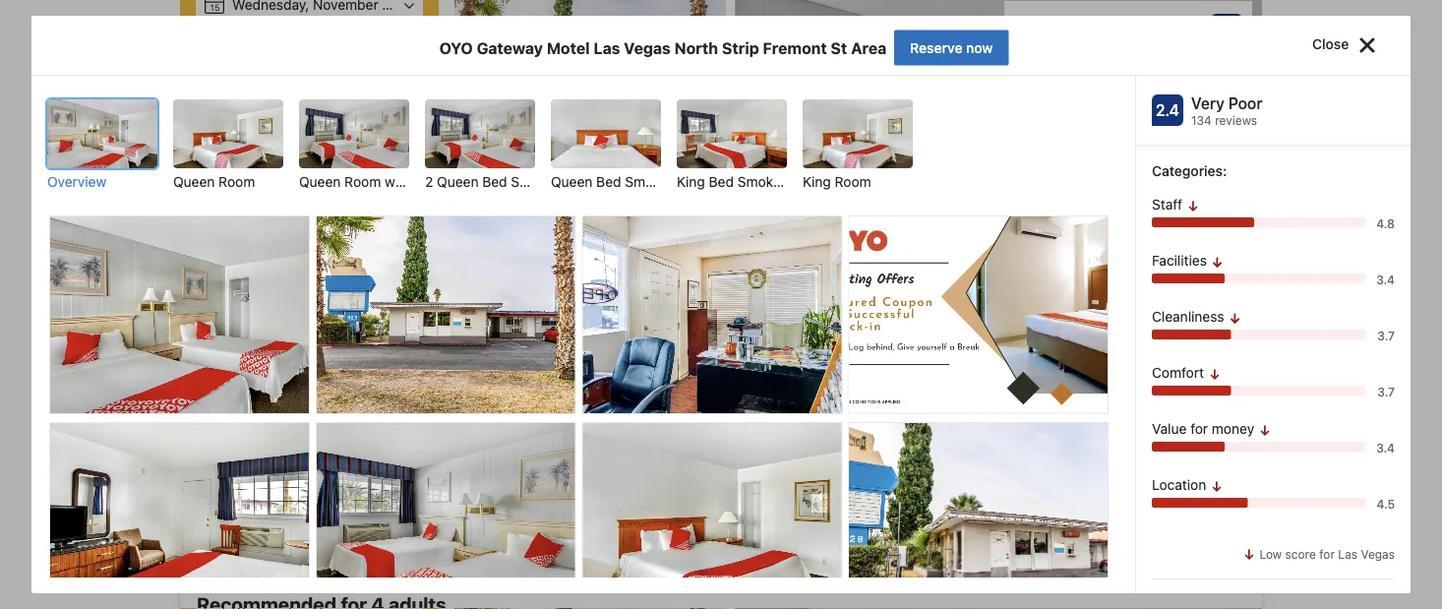 Task type: vqa. For each thing, say whether or not it's contained in the screenshot.
Privacy & Cookies link at the bottom of page
no



Task type: describe. For each thing, give the bounding box(es) containing it.
24-
[[630, 507, 653, 524]]

king bed smoking image
[[677, 99, 787, 168]]

show on map
[[267, 385, 354, 401]]

scored 2.4 element inside the very poor 'link'
[[1211, 14, 1243, 45]]

3.7 for cleanliness
[[1378, 329, 1395, 342]]

front
[[685, 507, 716, 524]]

queen bed smoking
[[551, 174, 680, 190]]

smoking for queen bed smoking
[[625, 174, 680, 190]]

st
[[831, 38, 847, 57]]

4.5
[[1377, 497, 1395, 511]]

overview image
[[47, 99, 157, 168]]

private
[[430, 507, 474, 524]]

king room button
[[803, 99, 913, 192]]

las for for
[[1339, 547, 1358, 561]]

0
[[267, 123, 276, 139]]

search
[[285, 231, 334, 249]]

facilities for facilities
[[1152, 252, 1211, 269]]

very poor
[[1132, 13, 1203, 32]]

strip
[[722, 38, 759, 57]]

air conditioning button
[[180, 485, 362, 546]]

facilities for facilities for disabled guests
[[1060, 507, 1115, 524]]

private bathroom
[[430, 507, 539, 524]]

search section
[[172, 0, 447, 456]]

air
[[240, 507, 258, 524]]

now
[[966, 39, 993, 56]]

4 adults · 0 children · 2 rooms
[[205, 123, 394, 139]]

king room image
[[803, 99, 913, 168]]

3.7 for comfort
[[1378, 385, 1395, 399]]

traveling
[[234, 189, 282, 203]]

king room
[[803, 174, 871, 190]]

entire
[[214, 163, 246, 177]]

reviews
[[1215, 113, 1258, 127]]

4
[[205, 123, 213, 139]]

close button
[[1305, 16, 1395, 75]]

gateway
[[477, 38, 543, 57]]

private bathroom button
[[370, 485, 562, 546]]

non-smoking rooms
[[840, 507, 970, 524]]

3.4 for facilities
[[1377, 273, 1395, 286]]

staff
[[1152, 196, 1187, 213]]

guests
[[1197, 507, 1240, 524]]

134
[[1192, 113, 1212, 127]]

work
[[304, 189, 331, 203]]

photos
[[1159, 389, 1216, 409]]

1 horizontal spatial rooms
[[930, 507, 970, 524]]

room for queen room
[[219, 174, 255, 190]]

money
[[1212, 421, 1255, 437]]

area
[[851, 38, 887, 57]]

apartments
[[301, 163, 365, 177]]

conditioning
[[261, 507, 340, 524]]

facilities for disabled guests
[[1060, 507, 1240, 524]]

2 · from the left
[[334, 123, 338, 139]]

on
[[306, 385, 322, 401]]

desk
[[720, 507, 750, 524]]

bathroom
[[478, 507, 539, 524]]

facilities for disabled guests button
[[1000, 485, 1262, 546]]

3.4 for value for money
[[1377, 441, 1395, 455]]

vegas for motel
[[624, 38, 671, 57]]

reserve now
[[910, 39, 993, 56]]

air conditioning
[[240, 507, 340, 524]]

rated very poor element for scored 2.4 'element' containing 2.4
[[1192, 92, 1395, 115]]

entire homes & apartments
[[214, 163, 365, 177]]

close
[[1313, 36, 1353, 52]]

value
[[1152, 421, 1187, 437]]

2 inside the photo gallery of oyo gateway motel las vegas north strip fremont st area dialog
[[425, 174, 433, 190]]

disabled
[[1140, 507, 1194, 524]]

i'm
[[214, 189, 230, 203]]

queen room button
[[173, 99, 283, 192]]

very for very poor
[[1132, 13, 1165, 32]]

north
[[675, 38, 718, 57]]

low
[[1260, 547, 1282, 561]]

24-hour front desk
[[630, 507, 750, 524]]

poor for very poor 134 reviews
[[1229, 94, 1263, 113]]

low score for las vegas
[[1257, 547, 1395, 561]]

15 button
[[196, 0, 423, 24]]

for right score
[[1320, 547, 1335, 561]]

hour
[[653, 507, 682, 524]]

24-hour front desk button
[[570, 485, 772, 546]]

&
[[289, 163, 298, 177]]

queen bed smoking button
[[551, 99, 680, 192]]

1 smoking from the left
[[511, 174, 566, 190]]

very poor 134 reviews
[[1192, 94, 1263, 127]]

adults
[[217, 123, 256, 139]]

i'm traveling for work
[[214, 189, 331, 203]]

map
[[326, 385, 354, 401]]

fremont
[[763, 38, 827, 57]]

+22 photos link
[[1076, 346, 1262, 454]]

very poor link
[[1007, 3, 1243, 48]]



Task type: locate. For each thing, give the bounding box(es) containing it.
oyo
[[439, 38, 473, 57]]

1 queen from the left
[[173, 174, 215, 190]]

queen room image
[[173, 99, 283, 168]]

2 right children
[[342, 123, 350, 139]]

1 horizontal spatial poor
[[1229, 94, 1263, 113]]

1 vertical spatial 2
[[425, 174, 433, 190]]

scored 2.4 element right very poor at the right of page
[[1211, 14, 1243, 45]]

1 horizontal spatial 2
[[425, 174, 433, 190]]

0 horizontal spatial vegas
[[624, 38, 671, 57]]

0 horizontal spatial king
[[677, 174, 705, 190]]

facilities inside facilities for disabled guests button
[[1060, 507, 1115, 524]]

· left 0
[[260, 123, 264, 139]]

1 vertical spatial facilities
[[1060, 507, 1115, 524]]

for right value
[[1191, 421, 1208, 437]]

29-
[[196, 89, 216, 102]]

0 horizontal spatial ·
[[260, 123, 264, 139]]

0 vertical spatial poor
[[1169, 13, 1203, 32]]

1 king from the left
[[677, 174, 705, 190]]

las right score
[[1339, 547, 1358, 561]]

smoking
[[873, 507, 926, 524]]

0 horizontal spatial room
[[219, 174, 255, 190]]

bed inside 'button'
[[709, 174, 734, 190]]

0 horizontal spatial 2
[[342, 123, 350, 139]]

0 horizontal spatial bed
[[482, 174, 507, 190]]

2.4
[[1156, 101, 1180, 120]]

facilities left disabled
[[1060, 507, 1115, 524]]

1 bed from the left
[[482, 174, 507, 190]]

1 horizontal spatial bed
[[596, 174, 621, 190]]

value for money
[[1152, 421, 1259, 437]]

0 vertical spatial rooms
[[354, 123, 394, 139]]

1 horizontal spatial queen
[[437, 174, 479, 190]]

show on map button
[[180, 295, 441, 456], [251, 375, 370, 411]]

2
[[342, 123, 350, 139], [425, 174, 433, 190]]

1 horizontal spatial room
[[835, 174, 871, 190]]

scored 2.4 element
[[1211, 14, 1243, 45], [1152, 94, 1184, 126]]

queen down 2 queen bed smoking image
[[437, 174, 479, 190]]

4.8
[[1216, 84, 1238, 103], [1377, 216, 1395, 230]]

photo gallery of oyo gateway motel las vegas north strip fremont st area dialog
[[0, 0, 1443, 609]]

0 vertical spatial 2
[[342, 123, 350, 139]]

2 horizontal spatial bed
[[709, 174, 734, 190]]

very for very poor 134 reviews
[[1192, 94, 1225, 113]]

poor for very poor
[[1169, 13, 1203, 32]]

0 horizontal spatial facilities
[[1060, 507, 1115, 524]]

motel
[[547, 38, 590, 57]]

very up "134"
[[1192, 94, 1225, 113]]

2 room from the left
[[835, 174, 871, 190]]

categories:
[[1152, 163, 1227, 179]]

rated very poor element
[[1014, 11, 1203, 35], [1192, 92, 1395, 115]]

scored 4.8 element
[[1211, 78, 1243, 109]]

1 3.7 from the top
[[1378, 329, 1395, 342]]

rooms
[[354, 123, 394, 139], [930, 507, 970, 524]]

1 vertical spatial very
[[1192, 94, 1225, 113]]

0 vertical spatial las
[[594, 38, 620, 57]]

1 horizontal spatial smoking
[[625, 174, 680, 190]]

for left work
[[285, 189, 301, 203]]

1 vertical spatial 3.7
[[1378, 385, 1395, 399]]

king bed smoking
[[677, 174, 793, 190]]

2 horizontal spatial smoking
[[738, 174, 793, 190]]

2 horizontal spatial queen
[[551, 174, 593, 190]]

king for king room
[[803, 174, 831, 190]]

2 queen bed smoking image
[[425, 99, 535, 168]]

2 bed from the left
[[596, 174, 621, 190]]

1 room from the left
[[219, 174, 255, 190]]

2 king from the left
[[803, 174, 831, 190]]

0 horizontal spatial queen
[[173, 174, 215, 190]]

+22
[[1122, 389, 1155, 409]]

king
[[677, 174, 705, 190], [803, 174, 831, 190]]

oyo gateway motel las vegas north strip fremont st area
[[439, 38, 891, 57]]

facilities up cleanliness
[[1152, 252, 1211, 269]]

room for king room
[[835, 174, 871, 190]]

0 horizontal spatial las
[[594, 38, 620, 57]]

very inside 'very poor 134 reviews'
[[1192, 94, 1225, 113]]

1 horizontal spatial very
[[1192, 94, 1225, 113]]

1 horizontal spatial las
[[1339, 547, 1358, 561]]

scored 2.4 element containing 2.4
[[1152, 94, 1184, 126]]

for left disabled
[[1119, 507, 1136, 524]]

las for motel
[[594, 38, 620, 57]]

+22 photos
[[1122, 389, 1216, 409]]

search button
[[196, 216, 423, 264]]

king inside 'button'
[[677, 174, 705, 190]]

queen
[[173, 174, 215, 190], [437, 174, 479, 190], [551, 174, 593, 190]]

scored 2.4 element left "134"
[[1152, 94, 1184, 126]]

king down king bed smoking image
[[677, 174, 705, 190]]

overview
[[47, 174, 106, 190]]

15
[[210, 2, 220, 12]]

location
[[1152, 477, 1210, 493]]

queen room with two queen beds image
[[299, 99, 409, 168]]

reserve now button
[[895, 30, 1009, 66]]

vegas for for
[[1361, 547, 1395, 561]]

smoking down 2 queen bed smoking image
[[511, 174, 566, 190]]

smoking
[[511, 174, 566, 190], [625, 174, 680, 190], [738, 174, 793, 190]]

0 vertical spatial 3.4
[[1377, 273, 1395, 286]]

poor up reviews
[[1229, 94, 1263, 113]]

1 vertical spatial rated very poor element
[[1192, 92, 1395, 115]]

0 horizontal spatial 4.8
[[1216, 84, 1238, 103]]

2 smoking from the left
[[625, 174, 680, 190]]

poor
[[1169, 13, 1203, 32], [1229, 94, 1263, 113]]

vegas down the 4.5
[[1361, 547, 1395, 561]]

facilities inside the photo gallery of oyo gateway motel las vegas north strip fremont st area dialog
[[1152, 252, 1211, 269]]

rated very poor element for scored 2.4 'element' in the very poor 'link'
[[1014, 11, 1203, 35]]

1 horizontal spatial vegas
[[1361, 547, 1395, 561]]

bed for queen bed smoking
[[596, 174, 621, 190]]

1 vertical spatial 4.8
[[1377, 216, 1395, 230]]

very inside 'link'
[[1132, 13, 1165, 32]]

show
[[267, 385, 302, 401]]

king down king room image
[[803, 174, 831, 190]]

· right children
[[334, 123, 338, 139]]

2 3.7 from the top
[[1378, 385, 1395, 399]]

vegas
[[624, 38, 671, 57], [1361, 547, 1395, 561]]

queen room
[[173, 174, 255, 190]]

1 vertical spatial las
[[1339, 547, 1358, 561]]

1 horizontal spatial ·
[[334, 123, 338, 139]]

for inside facilities for disabled guests button
[[1119, 507, 1136, 524]]

facilities
[[1152, 252, 1211, 269], [1060, 507, 1115, 524]]

4 adults · 0 children · 2 rooms button
[[196, 112, 423, 150]]

las right motel
[[594, 38, 620, 57]]

non-
[[840, 507, 873, 524]]

2 queen bed smoking
[[425, 174, 566, 190]]

bed
[[482, 174, 507, 190], [596, 174, 621, 190], [709, 174, 734, 190]]

3 bed from the left
[[709, 174, 734, 190]]

room inside queen room button
[[219, 174, 255, 190]]

queen bed smoking image
[[551, 99, 661, 168]]

children
[[280, 123, 330, 139]]

1 vertical spatial scored 2.4 element
[[1152, 94, 1184, 126]]

king bed smoking button
[[677, 99, 793, 192]]

poor inside 'very poor 134 reviews'
[[1229, 94, 1263, 113]]

queen down queen bed smoking image
[[551, 174, 593, 190]]

0 horizontal spatial scored 2.4 element
[[1152, 94, 1184, 126]]

1 horizontal spatial facilities
[[1152, 252, 1211, 269]]

1 vertical spatial 3.4
[[1377, 441, 1395, 455]]

king for king bed smoking
[[677, 174, 705, 190]]

score
[[1286, 547, 1316, 561]]

2 3.4 from the top
[[1377, 441, 1395, 455]]

bed for king bed smoking
[[709, 174, 734, 190]]

2 queen bed smoking button
[[425, 99, 566, 192]]

queen for queen room
[[173, 174, 215, 190]]

non-smoking rooms button
[[780, 485, 992, 546]]

gallery image of this property image
[[50, 216, 309, 413], [317, 216, 575, 413], [583, 216, 842, 413], [850, 216, 1108, 413], [847, 421, 1111, 609], [50, 423, 309, 609], [317, 423, 575, 609], [583, 423, 842, 609]]

1 vertical spatial vegas
[[1361, 547, 1395, 561]]

rated very poor element inside the very poor 'link'
[[1014, 11, 1203, 35]]

bed down king bed smoking image
[[709, 174, 734, 190]]

bed down 2 queen bed smoking image
[[482, 174, 507, 190]]

night
[[216, 89, 244, 102]]

0 vertical spatial 3.7
[[1378, 329, 1395, 342]]

1 vertical spatial rooms
[[930, 507, 970, 524]]

29-night stay
[[196, 89, 271, 102]]

3 queen from the left
[[551, 174, 593, 190]]

rooms right smoking
[[930, 507, 970, 524]]

3 smoking from the left
[[738, 174, 793, 190]]

very
[[1132, 13, 1165, 32], [1192, 94, 1225, 113]]

king inside button
[[803, 174, 831, 190]]

3.4
[[1377, 273, 1395, 286], [1377, 441, 1395, 455]]

stay
[[248, 89, 271, 102]]

0 horizontal spatial poor
[[1169, 13, 1203, 32]]

queen down 4
[[173, 174, 215, 190]]

0 vertical spatial very
[[1132, 13, 1165, 32]]

0 horizontal spatial very
[[1132, 13, 1165, 32]]

smoking inside 'button'
[[738, 174, 793, 190]]

2 queen from the left
[[437, 174, 479, 190]]

0 vertical spatial facilities
[[1152, 252, 1211, 269]]

1 3.4 from the top
[[1377, 273, 1395, 286]]

1 horizontal spatial king
[[803, 174, 831, 190]]

smoking down king bed smoking image
[[738, 174, 793, 190]]

reserve
[[910, 39, 963, 56]]

room
[[219, 174, 255, 190], [835, 174, 871, 190]]

comfort
[[1152, 365, 1208, 381]]

very up the "2.4"
[[1132, 13, 1165, 32]]

smoking down queen bed smoking image
[[625, 174, 680, 190]]

1 · from the left
[[260, 123, 264, 139]]

overview button
[[47, 99, 157, 192]]

0 vertical spatial rated very poor element
[[1014, 11, 1203, 35]]

for inside search section
[[285, 189, 301, 203]]

0 vertical spatial scored 2.4 element
[[1211, 14, 1243, 45]]

0 vertical spatial 4.8
[[1216, 84, 1238, 103]]

0 horizontal spatial smoking
[[511, 174, 566, 190]]

0 vertical spatial vegas
[[624, 38, 671, 57]]

bed down queen bed smoking image
[[596, 174, 621, 190]]

1 horizontal spatial scored 2.4 element
[[1211, 14, 1243, 45]]

1 horizontal spatial 4.8
[[1377, 216, 1395, 230]]

rooms up apartments
[[354, 123, 394, 139]]

cleanliness
[[1152, 308, 1228, 325]]

rooms inside search section
[[354, 123, 394, 139]]

las
[[594, 38, 620, 57], [1339, 547, 1358, 561]]

·
[[260, 123, 264, 139], [334, 123, 338, 139]]

1 vertical spatial poor
[[1229, 94, 1263, 113]]

2 inside search section
[[342, 123, 350, 139]]

room inside "king room" button
[[835, 174, 871, 190]]

queen for queen bed smoking
[[551, 174, 593, 190]]

vegas left north
[[624, 38, 671, 57]]

0 horizontal spatial rooms
[[354, 123, 394, 139]]

smoking for king bed smoking
[[738, 174, 793, 190]]

poor inside "element"
[[1169, 13, 1203, 32]]

homes
[[249, 163, 286, 177]]

2 down 2 queen bed smoking image
[[425, 174, 433, 190]]

poor up the "2.4"
[[1169, 13, 1203, 32]]



